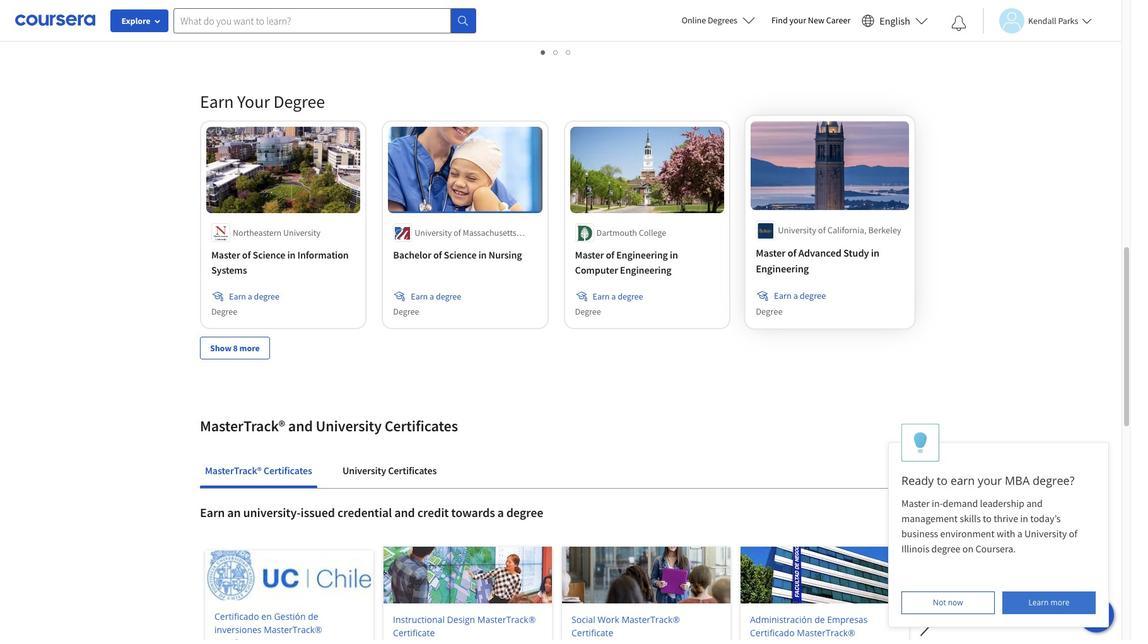 Task type: vqa. For each thing, say whether or not it's contained in the screenshot.


Task type: locate. For each thing, give the bounding box(es) containing it.
master left advanced
[[756, 247, 785, 260]]

a down master of science in information systems at the top left of page
[[248, 291, 252, 302]]

2 science from the left
[[444, 249, 477, 261]]

master inside master of advanced study in engineering
[[756, 247, 785, 260]]

in inside master of science in information systems
[[287, 249, 295, 261]]

of left advanced
[[787, 247, 796, 260]]

master inside master of science in information systems
[[211, 249, 240, 261]]

and inside master in-demand leadership and management skills to thrive in today's business environment with a university of illinois degree on coursera.
[[1026, 497, 1043, 510]]

earn your degree collection element
[[192, 70, 920, 380]]

science inside master of science in information systems
[[253, 249, 285, 261]]

administración de empresas certificado mastertrack®
[[750, 614, 868, 639]]

master up systems
[[211, 249, 240, 261]]

show 8 more
[[210, 343, 260, 354]]

master of engineering in computer engineering link
[[575, 248, 719, 278]]

mastertrack® inside "administración de empresas certificado mastertrack®"
[[797, 627, 855, 639]]

find your new career link
[[765, 13, 857, 28]]

of right bachelor
[[433, 249, 442, 261]]

university of massachusetts global
[[415, 227, 516, 251]]

degree down master of engineering in computer engineering
[[618, 291, 643, 302]]

list
[[200, 45, 912, 59]]

certificates for university certificates
[[388, 465, 437, 477]]

0 vertical spatial certificado
[[214, 611, 259, 623]]

a inside master in-demand leadership and management skills to thrive in today's business environment with a university of illinois degree on coursera.
[[1017, 527, 1022, 540]]

learn more
[[1029, 597, 1070, 608]]

of inside master in-demand leadership and management skills to thrive in today's business environment with a university of illinois degree on coursera.
[[1069, 527, 1077, 540]]

mastertrack® down "empresas" on the right bottom of the page
[[797, 627, 855, 639]]

1 vertical spatial to
[[983, 512, 992, 525]]

mastertrack® certificates button
[[200, 456, 317, 486]]

de
[[308, 611, 318, 623], [814, 614, 825, 626]]

0 horizontal spatial your
[[789, 15, 806, 26]]

degree
[[800, 290, 826, 302], [254, 291, 279, 302], [436, 291, 461, 302], [618, 291, 643, 302], [506, 505, 543, 521], [931, 542, 960, 555]]

degree
[[273, 90, 325, 113], [756, 306, 782, 318], [211, 306, 237, 318], [393, 306, 419, 318], [575, 306, 601, 318]]

certificate down inversiones
[[214, 637, 256, 640]]

list containing 1
[[200, 45, 912, 59]]

0 vertical spatial your
[[789, 15, 806, 26]]

mastertrack®
[[200, 417, 285, 436], [205, 465, 262, 477], [477, 614, 536, 626], [622, 614, 680, 626], [264, 624, 322, 636], [797, 627, 855, 639]]

in-
[[932, 497, 943, 510]]

1 science from the left
[[253, 249, 285, 261]]

earn a degree down master of advanced study in engineering
[[774, 290, 826, 302]]

a for master of advanced study in engineering
[[793, 290, 798, 302]]

1 horizontal spatial certificado
[[750, 627, 795, 639]]

learn more link
[[1002, 592, 1096, 614]]

administración
[[750, 614, 812, 626]]

degree down bachelor of science in nursing
[[436, 291, 461, 302]]

dartmouth college
[[596, 227, 666, 239]]

0 horizontal spatial de
[[308, 611, 318, 623]]

0 horizontal spatial certificado
[[214, 611, 259, 623]]

1 horizontal spatial more
[[1051, 597, 1070, 608]]

a down bachelor
[[430, 291, 434, 302]]

to right the skills
[[983, 512, 992, 525]]

science for nursing
[[444, 249, 477, 261]]

northeastern
[[233, 227, 281, 239]]

earn for bachelor of science in nursing
[[411, 291, 428, 302]]

issued
[[301, 505, 335, 521]]

instructional
[[393, 614, 445, 626]]

of for university of california, berkeley
[[818, 225, 826, 237]]

degree inside master in-demand leadership and management skills to thrive in today's business environment with a university of illinois degree on coursera.
[[931, 542, 960, 555]]

in for master of science in information systems
[[287, 249, 295, 261]]

certificates for mastertrack® certificates
[[264, 465, 312, 477]]

degree for master of science in information systems
[[211, 306, 237, 318]]

more right 8
[[239, 343, 260, 354]]

social work mastertrack® certificate
[[572, 614, 680, 639]]

science right global
[[444, 249, 477, 261]]

earn for master of engineering in computer engineering
[[593, 291, 610, 302]]

2 horizontal spatial and
[[1026, 497, 1043, 510]]

to
[[937, 473, 948, 488], [983, 512, 992, 525]]

en
[[261, 611, 272, 623]]

certificado down administración
[[750, 627, 795, 639]]

in inside master of engineering in computer engineering
[[670, 249, 678, 261]]

master up computer
[[575, 249, 604, 261]]

mastertrack® certificates
[[205, 465, 312, 477]]

instructional design mastertrack® certificate link
[[384, 547, 552, 640], [393, 613, 542, 640]]

certificate inside social work mastertrack® certificate
[[572, 627, 613, 639]]

of for bachelor of science in nursing
[[433, 249, 442, 261]]

of inside master of engineering in computer engineering
[[606, 249, 614, 261]]

and left credit
[[394, 505, 415, 521]]

0 horizontal spatial certificate
[[214, 637, 256, 640]]

degree for master of engineering in computer engineering
[[575, 306, 601, 318]]

2
[[554, 46, 559, 58]]

1 horizontal spatial science
[[444, 249, 477, 261]]

earn a degree down bachelor of science in nursing
[[411, 291, 461, 302]]

mastertrack® down the gestión
[[264, 624, 322, 636]]

mastertrack® right design
[[477, 614, 536, 626]]

of for master of engineering in computer engineering
[[606, 249, 614, 261]]

master up management
[[901, 497, 930, 510]]

global
[[415, 240, 439, 251]]

certificado up inversiones
[[214, 611, 259, 623]]

to left earn
[[937, 473, 948, 488]]

1 vertical spatial your
[[978, 473, 1002, 488]]

2 horizontal spatial certificate
[[572, 627, 613, 639]]

certificado inside "administración de empresas certificado mastertrack®"
[[750, 627, 795, 639]]

university up global
[[415, 227, 452, 239]]

ready
[[901, 473, 934, 488]]

0 vertical spatial to
[[937, 473, 948, 488]]

master of advanced study in engineering
[[756, 247, 879, 275]]

1 vertical spatial certificado
[[750, 627, 795, 639]]

parks
[[1058, 15, 1078, 26]]

0 vertical spatial more
[[239, 343, 260, 354]]

certificate inside instructional design mastertrack® certificate
[[393, 627, 435, 639]]

a for bachelor of science in nursing
[[430, 291, 434, 302]]

certificates
[[385, 417, 458, 436], [264, 465, 312, 477], [388, 465, 437, 477]]

of inside master of science in information systems
[[242, 249, 251, 261]]

engineering
[[616, 249, 668, 261], [756, 263, 809, 275], [620, 264, 671, 277]]

alice element
[[888, 424, 1109, 628]]

1 vertical spatial more
[[1051, 597, 1070, 608]]

de right the gestión
[[308, 611, 318, 623]]

1 horizontal spatial de
[[814, 614, 825, 626]]

university down today's
[[1024, 527, 1067, 540]]

mastertrack® right work
[[622, 614, 680, 626]]

engineering inside master of advanced study in engineering
[[756, 263, 809, 275]]

1 horizontal spatial your
[[978, 473, 1002, 488]]

show 8 more button
[[200, 337, 270, 360]]

gestión
[[274, 611, 306, 623]]

university up credential
[[342, 465, 386, 477]]

certificates up university-
[[264, 465, 312, 477]]

degree for master of science in information systems
[[254, 291, 279, 302]]

online degrees button
[[672, 6, 765, 34]]

and up today's
[[1026, 497, 1043, 510]]

thrive
[[994, 512, 1018, 525]]

0 horizontal spatial science
[[253, 249, 285, 261]]

earn down master of advanced study in engineering
[[774, 290, 791, 302]]

earn a degree down systems
[[229, 291, 279, 302]]

of inside university of massachusetts global
[[454, 227, 461, 239]]

degree down master of science in information systems at the top left of page
[[254, 291, 279, 302]]

degree left "on"
[[931, 542, 960, 555]]

mastertrack® inside button
[[205, 465, 262, 477]]

degree for master of advanced study in engineering
[[756, 306, 782, 318]]

your
[[789, 15, 806, 26], [978, 473, 1002, 488]]

earn an university-issued credential and credit towards a degree
[[200, 505, 543, 521]]

kendall parks
[[1028, 15, 1078, 26]]

degree for master of engineering in computer engineering
[[618, 291, 643, 302]]

earn down bachelor
[[411, 291, 428, 302]]

now
[[948, 597, 963, 608]]

inversiones
[[214, 624, 261, 636]]

online
[[682, 15, 706, 26]]

of for university of massachusetts global
[[454, 227, 461, 239]]

certificado
[[214, 611, 259, 623], [750, 627, 795, 639]]

science down northeastern university
[[253, 249, 285, 261]]

certificate for social
[[572, 627, 613, 639]]

earn down systems
[[229, 291, 246, 302]]

2 button
[[550, 45, 562, 59]]

dartmouth
[[596, 227, 637, 239]]

certificate
[[393, 627, 435, 639], [572, 627, 613, 639], [214, 637, 256, 640]]

a right with
[[1017, 527, 1022, 540]]

social work mastertrack® certificate link
[[562, 547, 730, 640], [572, 613, 721, 640]]

your up leadership
[[978, 473, 1002, 488]]

mastertrack® up the an
[[205, 465, 262, 477]]

earn a degree for bachelor of science in nursing
[[411, 291, 461, 302]]

english
[[880, 14, 910, 27]]

a right towards
[[497, 505, 504, 521]]

a down computer
[[611, 291, 616, 302]]

degree for master of advanced study in engineering
[[800, 290, 826, 302]]

administración de empresas certificado mastertrack® link
[[741, 547, 909, 640], [750, 613, 900, 640]]

of up systems
[[242, 249, 251, 261]]

master in-demand leadership and management skills to thrive in today's business environment with a university of illinois degree on coursera.
[[901, 497, 1079, 555]]

certificado en gestión de inversiones mastertrack® certificate link
[[205, 551, 373, 640], [214, 610, 364, 640]]

and up mastertrack® certificates button
[[288, 417, 313, 436]]

earn a degree down computer
[[593, 291, 643, 302]]

your
[[237, 90, 270, 113]]

university certificates button
[[337, 456, 442, 486]]

earn down computer
[[593, 291, 610, 302]]

of up bachelor of science in nursing
[[454, 227, 461, 239]]

related certificate program recommendations tab list
[[200, 456, 912, 488]]

more inside learn more link
[[1051, 597, 1070, 608]]

earn a degree for master of science in information systems
[[229, 291, 279, 302]]

your right find
[[789, 15, 806, 26]]

university of illinois at urbana-champaign image
[[384, 547, 552, 604]]

of up advanced
[[818, 225, 826, 237]]

earn a degree for master of advanced study in engineering
[[774, 290, 826, 302]]

1
[[541, 46, 546, 58]]

science for information
[[253, 249, 285, 261]]

management
[[901, 512, 958, 525]]

of down degree?
[[1069, 527, 1077, 540]]

earn
[[200, 90, 234, 113], [774, 290, 791, 302], [229, 291, 246, 302], [411, 291, 428, 302], [593, 291, 610, 302], [200, 505, 225, 521]]

master inside master of engineering in computer engineering
[[575, 249, 604, 261]]

illinois
[[901, 542, 929, 555]]

certificate down 'social'
[[572, 627, 613, 639]]

coursera image
[[15, 10, 95, 30]]

0 horizontal spatial more
[[239, 343, 260, 354]]

1 horizontal spatial to
[[983, 512, 992, 525]]

not now
[[933, 597, 963, 608]]

de left "empresas" on the right bottom of the page
[[814, 614, 825, 626]]

3 button
[[562, 45, 575, 59]]

certificate down instructional
[[393, 627, 435, 639]]

certificates up university certificates
[[385, 417, 458, 436]]

more right learn
[[1051, 597, 1070, 608]]

to inside master in-demand leadership and management skills to thrive in today's business environment with a university of illinois degree on coursera.
[[983, 512, 992, 525]]

earn a degree
[[774, 290, 826, 302], [229, 291, 279, 302], [411, 291, 461, 302], [593, 291, 643, 302]]

towards
[[451, 505, 495, 521]]

on
[[962, 542, 973, 555]]

a
[[793, 290, 798, 302], [248, 291, 252, 302], [430, 291, 434, 302], [611, 291, 616, 302], [497, 505, 504, 521], [1017, 527, 1022, 540]]

degree for bachelor of science in nursing
[[436, 291, 461, 302]]

a down master of advanced study in engineering
[[793, 290, 798, 302]]

degree down master of advanced study in engineering
[[800, 290, 826, 302]]

1 horizontal spatial certificate
[[393, 627, 435, 639]]

of inside master of advanced study in engineering
[[787, 247, 796, 260]]

of up computer
[[606, 249, 614, 261]]

university inside master in-demand leadership and management skills to thrive in today's business environment with a university of illinois degree on coursera.
[[1024, 527, 1067, 540]]

certificates up credit
[[388, 465, 437, 477]]

science
[[253, 249, 285, 261], [444, 249, 477, 261]]

None search field
[[173, 8, 476, 33]]



Task type: describe. For each thing, give the bounding box(es) containing it.
skills
[[960, 512, 981, 525]]

california,
[[827, 225, 866, 237]]

in for bachelor of science in nursing
[[478, 249, 487, 261]]

mba
[[1005, 473, 1030, 488]]

certificado inside certificado en gestión de inversiones mastertrack® certificate
[[214, 611, 259, 623]]

environment
[[940, 527, 995, 540]]

in inside master in-demand leadership and management skills to thrive in today's business environment with a university of illinois degree on coursera.
[[1020, 512, 1028, 525]]

explore button
[[110, 9, 168, 32]]

engineering for master of advanced study in engineering
[[756, 263, 809, 275]]

demand
[[943, 497, 978, 510]]

university of california, berkeley
[[778, 225, 901, 237]]

bachelor of science in nursing link
[[393, 248, 537, 263]]

university up advanced
[[778, 225, 816, 237]]

earn your degree
[[200, 90, 325, 113]]

master for master of engineering in computer engineering
[[575, 249, 604, 261]]

master inside master in-demand leadership and management skills to thrive in today's business environment with a university of illinois degree on coursera.
[[901, 497, 930, 510]]

certificate inside certificado en gestión de inversiones mastertrack® certificate
[[214, 637, 256, 640]]

8
[[233, 343, 238, 354]]

What do you want to learn? text field
[[173, 8, 451, 33]]

mastertrack® inside certificado en gestión de inversiones mastertrack® certificate
[[264, 624, 322, 636]]

chat with us image
[[1086, 605, 1106, 625]]

kendall parks button
[[983, 8, 1092, 33]]

systems
[[211, 264, 247, 277]]

1 horizontal spatial and
[[394, 505, 415, 521]]

in inside master of advanced study in engineering
[[871, 247, 879, 260]]

credit
[[417, 505, 449, 521]]

massachusetts
[[463, 227, 516, 239]]

in for master of engineering in computer engineering
[[670, 249, 678, 261]]

mastertrack® inside instructional design mastertrack® certificate
[[477, 614, 536, 626]]

de inside "administración de empresas certificado mastertrack®"
[[814, 614, 825, 626]]

career
[[826, 15, 851, 26]]

find your new career
[[771, 15, 851, 26]]

northeastern university
[[233, 227, 320, 239]]

coursera.
[[975, 542, 1016, 555]]

find
[[771, 15, 788, 26]]

3
[[566, 46, 571, 58]]

instructional design mastertrack® certificate
[[393, 614, 536, 639]]

bachelor
[[393, 249, 431, 261]]

not
[[933, 597, 946, 608]]

university up information
[[283, 227, 320, 239]]

empresas
[[827, 614, 868, 626]]

a for master of engineering in computer engineering
[[611, 291, 616, 302]]

earn
[[951, 473, 975, 488]]

university up university certificates
[[316, 417, 382, 436]]

work
[[598, 614, 619, 626]]

master for master of advanced study in engineering
[[756, 247, 785, 260]]

bachelor of science in nursing
[[393, 249, 522, 261]]

learn
[[1029, 597, 1049, 608]]

degrees
[[708, 15, 737, 26]]

more inside show 8 more button
[[239, 343, 260, 354]]

de inside certificado en gestión de inversiones mastertrack® certificate
[[308, 611, 318, 623]]

show
[[210, 343, 231, 354]]

master of engineering in computer engineering
[[575, 249, 678, 277]]

leadership
[[980, 497, 1024, 510]]

nursing
[[489, 249, 522, 261]]

0 horizontal spatial to
[[937, 473, 948, 488]]

university-
[[243, 505, 301, 521]]

show notifications image
[[951, 16, 966, 31]]

mastertrack® inside social work mastertrack® certificate
[[622, 614, 680, 626]]

certificado en gestión de inversiones mastertrack® certificate
[[214, 611, 322, 640]]

mastertrack® and university certificates
[[200, 417, 458, 436]]

university inside button
[[342, 465, 386, 477]]

university of michigan image
[[562, 547, 730, 604]]

earn for master of advanced study in engineering
[[774, 290, 791, 302]]

master for master of science in information systems
[[211, 249, 240, 261]]

certificate for instructional
[[393, 627, 435, 639]]

of for master of advanced study in engineering
[[787, 247, 796, 260]]

pontificia universidad católica de chile image
[[205, 551, 373, 600]]

berkeley
[[868, 225, 901, 237]]

degree down related certificate program recommendations tab list
[[506, 505, 543, 521]]

earn left the an
[[200, 505, 225, 521]]

earn left your
[[200, 90, 234, 113]]

business
[[901, 527, 938, 540]]

degree?
[[1033, 473, 1074, 488]]

university inside university of massachusetts global
[[415, 227, 452, 239]]

advanced
[[798, 247, 841, 260]]

engineering for master of engineering in computer engineering
[[620, 264, 671, 277]]

college
[[639, 227, 666, 239]]

university certificates
[[342, 465, 437, 477]]

of for master of science in information systems
[[242, 249, 251, 261]]

an
[[227, 505, 241, 521]]

kendall
[[1028, 15, 1056, 26]]

master of advanced study in engineering link
[[756, 246, 904, 277]]

study
[[843, 247, 869, 260]]

design
[[447, 614, 475, 626]]

new
[[808, 15, 824, 26]]

with
[[997, 527, 1015, 540]]

computer
[[575, 264, 618, 277]]

earn for master of science in information systems
[[229, 291, 246, 302]]

a for master of science in information systems
[[248, 291, 252, 302]]

credential
[[337, 505, 392, 521]]

your inside alice element
[[978, 473, 1002, 488]]

master of science in information systems link
[[211, 248, 355, 278]]

social
[[572, 614, 595, 626]]

earn a degree for master of engineering in computer engineering
[[593, 291, 643, 302]]

lightbulb tip image
[[914, 432, 927, 454]]

online degrees
[[682, 15, 737, 26]]

mastertrack® up mastertrack® certificates button
[[200, 417, 285, 436]]

ready to earn your mba degree?
[[901, 473, 1074, 488]]

english button
[[857, 0, 933, 41]]

master of science in information systems
[[211, 249, 349, 277]]

1 button
[[537, 45, 550, 59]]

information
[[297, 249, 349, 261]]

explore
[[121, 15, 150, 26]]

0 horizontal spatial and
[[288, 417, 313, 436]]

today's
[[1030, 512, 1061, 525]]

not now button
[[901, 592, 995, 614]]

universidad de palermo image
[[741, 547, 909, 604]]

degree for bachelor of science in nursing
[[393, 306, 419, 318]]



